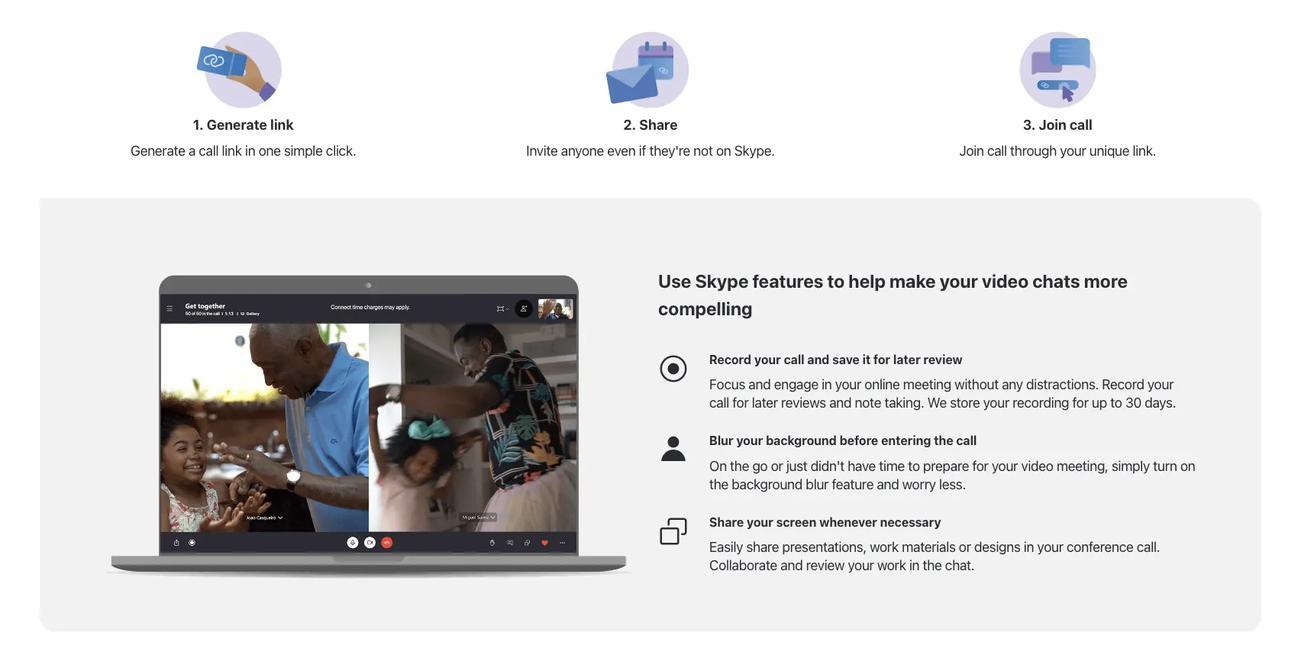 Task type: locate. For each thing, give the bounding box(es) containing it.
1 vertical spatial review
[[806, 557, 845, 574]]

record inside focus and engage in your online meeting without any distractions. record your call for later reviews and note taking. we store your recording for up to 30 days.
[[1102, 376, 1144, 392]]

if
[[639, 143, 646, 159]]

later up the "meeting"
[[893, 352, 921, 366]]

0 vertical spatial record
[[709, 352, 752, 366]]

call up prepare on the bottom right of the page
[[956, 433, 977, 448]]

link
[[270, 117, 294, 133], [222, 143, 242, 159]]

on
[[716, 143, 731, 159], [1181, 457, 1196, 474]]

join right 3.
[[1039, 117, 1067, 133]]

the down materials
[[923, 557, 942, 574]]

or inside the on the go or just didn't have time to prepare for your video meeting, simply turn on the background blur feature and worry less.
[[771, 457, 783, 474]]

video left chats
[[982, 270, 1029, 291]]

or inside easily share presentations, work materials or designs in your conference call. collaborate and review your work in the chat.
[[959, 539, 971, 555]]

generate up 'generate a call link in one simple click.'
[[207, 117, 267, 133]]

video left meeting,
[[1021, 457, 1054, 474]]

30
[[1126, 394, 1142, 411]]

entering
[[881, 433, 931, 448]]

we
[[928, 394, 947, 411]]

2 horizontal spatial to
[[1111, 394, 1122, 411]]

1. generate link
[[193, 117, 294, 133]]

and left note
[[829, 394, 852, 411]]

to up worry in the bottom right of the page
[[908, 457, 920, 474]]

1 horizontal spatial later
[[893, 352, 921, 366]]

blur your background before entering the call
[[709, 433, 977, 448]]

days.
[[1145, 394, 1176, 411]]

record up 30
[[1102, 376, 1144, 392]]

your
[[1060, 143, 1086, 159], [940, 270, 978, 291], [754, 352, 781, 366], [835, 376, 861, 392], [1148, 376, 1174, 392], [983, 394, 1010, 411], [736, 433, 763, 448], [992, 457, 1018, 474], [747, 515, 773, 530], [1037, 539, 1064, 555], [848, 557, 874, 574]]

record your call and save it for later review
[[709, 352, 963, 366]]

work
[[870, 539, 899, 555], [877, 557, 906, 574]]

blur
[[806, 476, 829, 492]]

0 horizontal spatial review
[[806, 557, 845, 574]]

0 horizontal spatial join
[[960, 143, 984, 159]]

1 horizontal spatial record
[[1102, 376, 1144, 392]]

necessary
[[880, 515, 941, 530]]

to right up
[[1111, 394, 1122, 411]]

on right turn
[[1181, 457, 1196, 474]]

1 horizontal spatial or
[[959, 539, 971, 555]]

0 vertical spatial generate
[[207, 117, 267, 133]]

to
[[827, 270, 845, 291], [1111, 394, 1122, 411], [908, 457, 920, 474]]

0 horizontal spatial link
[[222, 143, 242, 159]]

work down necessary
[[870, 539, 899, 555]]

and
[[808, 352, 830, 366], [749, 376, 771, 392], [829, 394, 852, 411], [877, 476, 899, 492], [781, 557, 803, 574]]

1 horizontal spatial review
[[924, 352, 963, 366]]

make
[[890, 270, 936, 291]]

0 vertical spatial review
[[924, 352, 963, 366]]

for
[[874, 352, 891, 366], [733, 394, 749, 411], [1073, 394, 1089, 411], [972, 457, 989, 474]]

1 vertical spatial or
[[959, 539, 971, 555]]

or right go
[[771, 457, 783, 474]]

or up chat.
[[959, 539, 971, 555]]

0 horizontal spatial on
[[716, 143, 731, 159]]

your down any
[[983, 394, 1010, 411]]

3.
[[1023, 117, 1036, 133]]

your right prepare on the bottom right of the page
[[992, 457, 1018, 474]]

go
[[753, 457, 768, 474]]

join
[[1039, 117, 1067, 133], [960, 143, 984, 159]]

engage
[[774, 376, 819, 392]]

video
[[982, 270, 1029, 291], [1021, 457, 1054, 474]]

just
[[786, 457, 808, 474]]

review down "presentations,"
[[806, 557, 845, 574]]

for right prepare on the bottom right of the page
[[972, 457, 989, 474]]

compelling
[[658, 298, 753, 319]]

0 vertical spatial video
[[982, 270, 1029, 291]]

0 vertical spatial or
[[771, 457, 783, 474]]

later down engage
[[752, 394, 778, 411]]

your inside the on the go or just didn't have time to prepare for your video meeting, simply turn on the background blur feature and worry less.
[[992, 457, 1018, 474]]

easily
[[709, 539, 743, 555]]

1 horizontal spatial to
[[908, 457, 920, 474]]

distractions.
[[1026, 376, 1099, 392]]

0 vertical spatial work
[[870, 539, 899, 555]]

share up invite anyone even if they're not on skype.
[[639, 117, 678, 133]]

1 horizontal spatial join
[[1039, 117, 1067, 133]]

1 vertical spatial to
[[1111, 394, 1122, 411]]

join left "through"
[[960, 143, 984, 159]]

call up engage
[[784, 352, 805, 366]]

click.
[[326, 143, 356, 159]]

call up join call through your unique link.
[[1070, 117, 1093, 133]]

3. join call
[[1023, 117, 1093, 133]]

the inside easily share presentations, work materials or designs in your conference call. collaborate and review your work in the chat.
[[923, 557, 942, 574]]

on right the not
[[716, 143, 731, 159]]

1 vertical spatial video
[[1021, 457, 1054, 474]]

and down time
[[877, 476, 899, 492]]

chat.
[[945, 557, 975, 574]]

1 horizontal spatial on
[[1181, 457, 1196, 474]]

simple
[[284, 143, 323, 159]]

meeting on desktop device image
[[93, 275, 643, 578]]

easily share presentations, work materials or designs in your conference call. collaborate and review your work in the chat.
[[709, 539, 1160, 574]]

1 vertical spatial background
[[732, 476, 803, 492]]

share
[[639, 117, 678, 133], [709, 515, 744, 530]]

your up engage
[[754, 352, 781, 366]]

to inside use skype features to help make your video chats more compelling
[[827, 270, 845, 291]]

1 horizontal spatial link
[[270, 117, 294, 133]]

background up just
[[766, 433, 837, 448]]

1 vertical spatial generate
[[131, 143, 185, 159]]

on the go or just didn't have time to prepare for your video meeting, simply turn on the background blur feature and worry less.
[[709, 457, 1196, 492]]

time
[[879, 457, 905, 474]]

1 vertical spatial record
[[1102, 376, 1144, 392]]

generate a call link in one simple click.
[[131, 143, 356, 159]]

link down 1. generate link
[[222, 143, 242, 159]]

record up focus
[[709, 352, 752, 366]]

anyone
[[561, 143, 604, 159]]

and inside the on the go or just didn't have time to prepare for your video meeting, simply turn on the background blur feature and worry less.
[[877, 476, 899, 492]]

background
[[766, 433, 837, 448], [732, 476, 803, 492]]

2 vertical spatial to
[[908, 457, 920, 474]]

and left save
[[808, 352, 830, 366]]

1.
[[193, 117, 204, 133]]

0 horizontal spatial or
[[771, 457, 783, 474]]

help
[[849, 270, 886, 291]]

0 vertical spatial on
[[716, 143, 731, 159]]

0 vertical spatial to
[[827, 270, 845, 291]]

later
[[893, 352, 921, 366], [752, 394, 778, 411]]

generate left a
[[131, 143, 185, 159]]

focus
[[709, 376, 745, 392]]

your inside use skype features to help make your video chats more compelling
[[940, 270, 978, 291]]

and down "presentations,"
[[781, 557, 803, 574]]

background down go
[[732, 476, 803, 492]]

review
[[924, 352, 963, 366], [806, 557, 845, 574]]

1 vertical spatial join
[[960, 143, 984, 159]]

link up one
[[270, 117, 294, 133]]

more
[[1084, 270, 1128, 291]]

share your screen whenever necessary
[[709, 515, 941, 530]]

your right make
[[940, 270, 978, 291]]

for inside the on the go or just didn't have time to prepare for your video meeting, simply turn on the background blur feature and worry less.
[[972, 457, 989, 474]]

call.
[[1137, 539, 1160, 555]]

0 vertical spatial background
[[766, 433, 837, 448]]

materials
[[902, 539, 956, 555]]

store
[[950, 394, 980, 411]]

1 vertical spatial later
[[752, 394, 778, 411]]

reviews
[[781, 394, 826, 411]]

0 horizontal spatial share
[[639, 117, 678, 133]]

focus and engage in your online meeting without any distractions. record your call for later reviews and note taking. we store your recording for up to 30 days.
[[709, 376, 1176, 411]]

0 horizontal spatial to
[[827, 270, 845, 291]]

call down focus
[[709, 394, 729, 411]]

conference
[[1067, 539, 1134, 555]]

record
[[709, 352, 752, 366], [1102, 376, 1144, 392]]

review up the "meeting"
[[924, 352, 963, 366]]

1 vertical spatial link
[[222, 143, 242, 159]]

in down materials
[[909, 557, 920, 574]]

your up go
[[736, 433, 763, 448]]

or
[[771, 457, 783, 474], [959, 539, 971, 555]]

invite anyone even if they're not on skype.
[[526, 143, 775, 159]]

0 horizontal spatial later
[[752, 394, 778, 411]]

in
[[245, 143, 255, 159], [822, 376, 832, 392], [1024, 539, 1034, 555], [909, 557, 920, 574]]

to left help
[[827, 270, 845, 291]]

in down record your call and save it for later review
[[822, 376, 832, 392]]

less.
[[939, 476, 966, 492]]

taking.
[[885, 394, 924, 411]]

1 vertical spatial share
[[709, 515, 744, 530]]

review inside easily share presentations, work materials or designs in your conference call. collaborate and review your work in the chat.
[[806, 557, 845, 574]]

work down materials
[[877, 557, 906, 574]]

share up easily
[[709, 515, 744, 530]]

call
[[1070, 117, 1093, 133], [199, 143, 219, 159], [987, 143, 1007, 159], [784, 352, 805, 366], [709, 394, 729, 411], [956, 433, 977, 448]]

generate
[[207, 117, 267, 133], [131, 143, 185, 159]]

1 vertical spatial on
[[1181, 457, 1196, 474]]



Task type: vqa. For each thing, say whether or not it's contained in the screenshot.
your
yes



Task type: describe. For each thing, give the bounding box(es) containing it.
blur
[[709, 433, 734, 448]]

screen
[[776, 515, 817, 530]]

later inside focus and engage in your online meeting without any distractions. record your call for later reviews and note taking. we store your recording for up to 30 days.
[[752, 394, 778, 411]]

simply
[[1112, 457, 1150, 474]]

up
[[1092, 394, 1107, 411]]

share
[[746, 539, 779, 555]]

1 horizontal spatial share
[[709, 515, 744, 530]]

0 vertical spatial link
[[270, 117, 294, 133]]

link.
[[1133, 143, 1156, 159]]

invite
[[526, 143, 558, 159]]

your up share
[[747, 515, 773, 530]]

a
[[189, 143, 196, 159]]

your down "presentations,"
[[848, 557, 874, 574]]

the down on
[[709, 476, 729, 492]]

meeting
[[903, 376, 952, 392]]

even
[[607, 143, 636, 159]]

have
[[848, 457, 876, 474]]

0 horizontal spatial generate
[[131, 143, 185, 159]]

use
[[658, 270, 691, 291]]

for down focus
[[733, 394, 749, 411]]

feature
[[832, 476, 874, 492]]

features
[[753, 270, 824, 291]]

to inside the on the go or just didn't have time to prepare for your video meeting, simply turn on the background blur feature and worry less.
[[908, 457, 920, 474]]

in right designs
[[1024, 539, 1034, 555]]

join call through your unique link.
[[960, 143, 1156, 159]]

recording
[[1013, 394, 1069, 411]]

skype.
[[734, 143, 775, 159]]

meeting,
[[1057, 457, 1109, 474]]

skype
[[695, 270, 749, 291]]

presentations,
[[782, 539, 867, 555]]

your up days.
[[1148, 376, 1174, 392]]

through
[[1010, 143, 1057, 159]]


[[658, 435, 689, 465]]

0 vertical spatial later
[[893, 352, 921, 366]]

save
[[833, 352, 860, 366]]

0 vertical spatial join
[[1039, 117, 1067, 133]]

on inside the on the go or just didn't have time to prepare for your video meeting, simply turn on the background blur feature and worry less.
[[1181, 457, 1196, 474]]


[[658, 516, 689, 547]]

without
[[955, 376, 999, 392]]

not
[[694, 143, 713, 159]]

and inside easily share presentations, work materials or designs in your conference call. collaborate and review your work in the chat.
[[781, 557, 803, 574]]

for right it
[[874, 352, 891, 366]]

video inside the on the go or just didn't have time to prepare for your video meeting, simply turn on the background blur feature and worry less.
[[1021, 457, 1054, 474]]

in inside focus and engage in your online meeting without any distractions. record your call for later reviews and note taking. we store your recording for up to 30 days.
[[822, 376, 832, 392]]

1 horizontal spatial generate
[[207, 117, 267, 133]]

prepare
[[923, 457, 969, 474]]

your down the 3. join call
[[1060, 143, 1086, 159]]

chats
[[1033, 270, 1080, 291]]

in left one
[[245, 143, 255, 159]]

designs
[[974, 539, 1021, 555]]

collaborate
[[709, 557, 777, 574]]

worry
[[902, 476, 936, 492]]

any
[[1002, 376, 1023, 392]]

unique
[[1090, 143, 1130, 159]]

call right a
[[199, 143, 219, 159]]

on
[[709, 457, 727, 474]]

one
[[259, 143, 281, 159]]

call inside focus and engage in your online meeting without any distractions. record your call for later reviews and note taking. we store your recording for up to 30 days.
[[709, 394, 729, 411]]

video inside use skype features to help make your video chats more compelling
[[982, 270, 1029, 291]]

for left up
[[1073, 394, 1089, 411]]

the left go
[[730, 457, 749, 474]]

2. share
[[624, 117, 678, 133]]

2.
[[624, 117, 636, 133]]

1 vertical spatial work
[[877, 557, 906, 574]]

background inside the on the go or just didn't have time to prepare for your video meeting, simply turn on the background blur feature and worry less.
[[732, 476, 803, 492]]

didn't
[[811, 457, 845, 474]]

whenever
[[820, 515, 877, 530]]

use skype features to help make your video chats more compelling
[[658, 270, 1128, 319]]

the up prepare on the bottom right of the page
[[934, 433, 954, 448]]

they're
[[649, 143, 690, 159]]

your down save
[[835, 376, 861, 392]]

online
[[865, 376, 900, 392]]

it
[[863, 352, 871, 366]]

0 horizontal spatial record
[[709, 352, 752, 366]]

and right focus
[[749, 376, 771, 392]]

to inside focus and engage in your online meeting without any distractions. record your call for later reviews and note taking. we store your recording for up to 30 days.
[[1111, 394, 1122, 411]]

before
[[840, 433, 878, 448]]

0 vertical spatial share
[[639, 117, 678, 133]]

note
[[855, 394, 881, 411]]

your left conference
[[1037, 539, 1064, 555]]

turn
[[1153, 457, 1177, 474]]


[[658, 353, 689, 384]]

call left "through"
[[987, 143, 1007, 159]]



